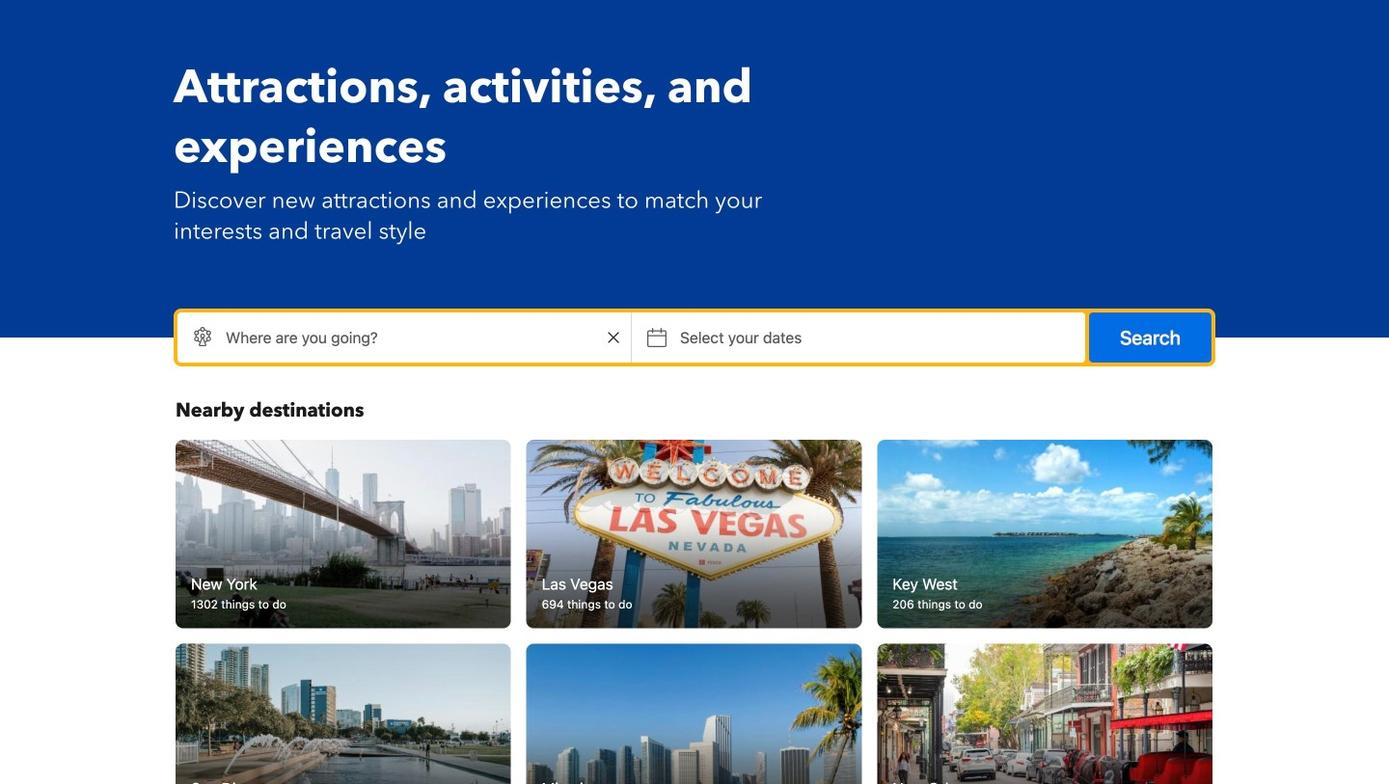 Task type: locate. For each thing, give the bounding box(es) containing it.
new york image
[[176, 440, 511, 629]]

key west image
[[878, 440, 1213, 629]]



Task type: describe. For each thing, give the bounding box(es) containing it.
Where are you going? search field
[[178, 313, 631, 363]]

san diego image
[[176, 644, 511, 785]]

miami image
[[521, 641, 868, 785]]

las vegas image
[[527, 440, 862, 629]]

new orleans image
[[878, 644, 1213, 785]]



Task type: vqa. For each thing, say whether or not it's contained in the screenshot.
San Diego "image"
yes



